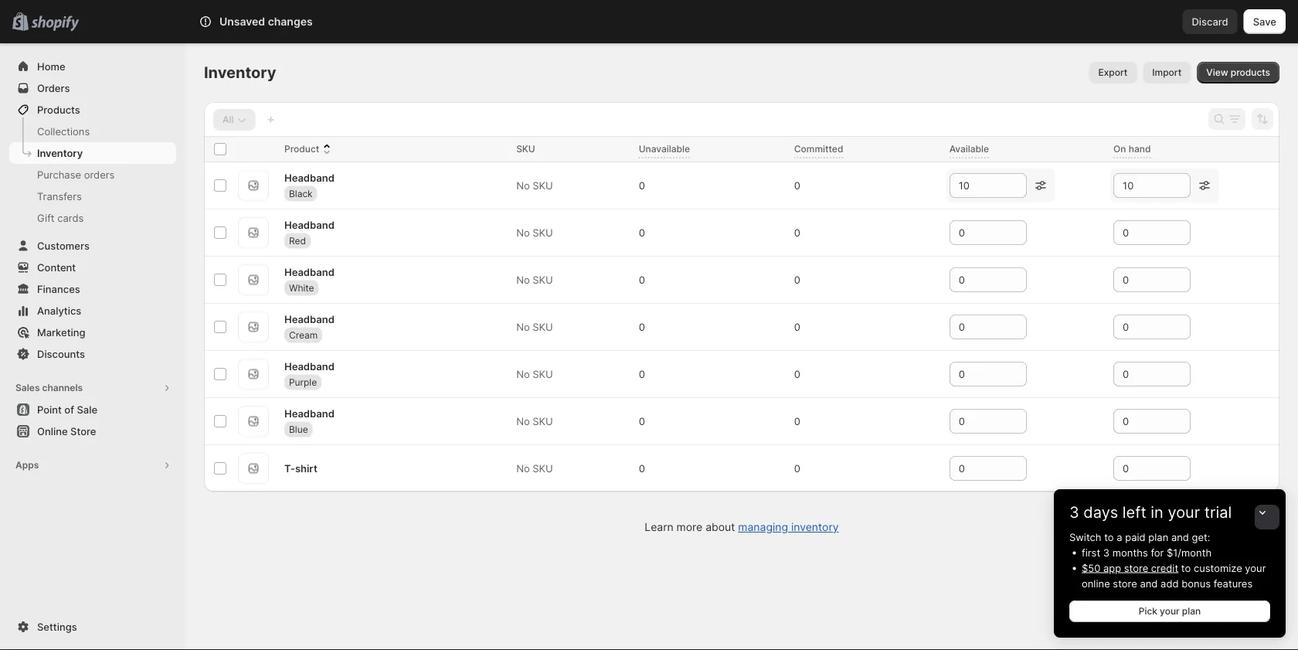 Task type: describe. For each thing, give the bounding box(es) containing it.
to inside to customize your online store and add bonus features
[[1182, 562, 1192, 574]]

on hand button
[[1114, 141, 1167, 157]]

sku for headband cream
[[533, 321, 553, 333]]

marketing
[[37, 326, 85, 338]]

headband link for headband black
[[285, 170, 335, 185]]

import
[[1153, 67, 1182, 78]]

hand
[[1129, 143, 1152, 155]]

days
[[1084, 503, 1119, 522]]

transfers
[[37, 190, 82, 202]]

export button
[[1090, 62, 1138, 84]]

view
[[1207, 67, 1229, 78]]

switch to a paid plan and get:
[[1070, 531, 1211, 543]]

content link
[[9, 257, 176, 278]]

online store link
[[9, 421, 176, 442]]

headband link for headband purple
[[285, 359, 335, 374]]

export
[[1099, 67, 1128, 78]]

pick
[[1140, 606, 1158, 617]]

on
[[1114, 143, 1127, 155]]

app
[[1104, 562, 1122, 574]]

customize
[[1195, 562, 1243, 574]]

3 inside dropdown button
[[1070, 503, 1080, 522]]

view products link
[[1198, 62, 1280, 84]]

all
[[223, 114, 234, 125]]

first 3 months for $1/month
[[1082, 547, 1213, 559]]

cream
[[289, 329, 318, 340]]

switch
[[1070, 531, 1102, 543]]

save button
[[1245, 9, 1287, 34]]

discard
[[1193, 15, 1229, 27]]

sales channels button
[[9, 377, 176, 399]]

settings
[[37, 621, 77, 633]]

online
[[1082, 578, 1111, 590]]

gift cards link
[[9, 207, 176, 229]]

all button
[[213, 109, 255, 131]]

0 horizontal spatial inventory
[[37, 147, 83, 159]]

no for headband purple
[[517, 368, 530, 380]]

and for store
[[1141, 578, 1159, 590]]

sku button
[[517, 141, 551, 157]]

headband for headband white
[[285, 266, 335, 278]]

headband link for headband cream
[[285, 311, 335, 327]]

add
[[1161, 578, 1180, 590]]

gift
[[37, 212, 55, 224]]

3 days left in your trial button
[[1055, 489, 1287, 522]]

save
[[1254, 15, 1277, 27]]

headband for headband red
[[285, 219, 335, 231]]

$50 app store credit
[[1082, 562, 1179, 574]]

sku for headband white
[[533, 274, 553, 286]]

purchase orders link
[[9, 164, 176, 186]]

home link
[[9, 56, 176, 77]]

headband white
[[285, 266, 335, 293]]

about
[[706, 521, 736, 534]]

purple
[[289, 376, 317, 388]]

point of sale button
[[0, 399, 186, 421]]

t-shirt
[[285, 462, 318, 474]]

apps
[[15, 460, 39, 471]]

2 vertical spatial your
[[1161, 606, 1180, 617]]

discounts
[[37, 348, 85, 360]]

t-
[[285, 462, 295, 474]]

left
[[1123, 503, 1147, 522]]

managing
[[739, 521, 789, 534]]

finances
[[37, 283, 80, 295]]

and for plan
[[1172, 531, 1190, 543]]

no for headband cream
[[517, 321, 530, 333]]

1 horizontal spatial 3
[[1104, 547, 1110, 559]]

headband for headband cream
[[285, 313, 335, 325]]

import button
[[1144, 62, 1192, 84]]

changes
[[268, 15, 313, 28]]

more
[[677, 521, 703, 534]]

learn more about managing inventory
[[645, 521, 839, 534]]

7 no sku from the top
[[517, 462, 553, 474]]

no for headband white
[[517, 274, 530, 286]]

your inside to customize your online store and add bonus features
[[1246, 562, 1267, 574]]

t-shirt link
[[285, 461, 318, 476]]

3 days left in your trial element
[[1055, 530, 1287, 638]]

headband cream
[[285, 313, 335, 340]]

available
[[950, 143, 990, 155]]

apps button
[[9, 455, 176, 476]]

no for headband red
[[517, 227, 530, 239]]

of
[[64, 404, 74, 416]]

black
[[289, 188, 313, 199]]

products link
[[9, 99, 176, 121]]

unsaved
[[220, 15, 265, 28]]

purchase
[[37, 169, 81, 181]]

red
[[289, 235, 306, 246]]

marketing link
[[9, 322, 176, 343]]

store
[[70, 425, 96, 437]]

learn
[[645, 521, 674, 534]]

inventory
[[792, 521, 839, 534]]

in
[[1152, 503, 1164, 522]]

features
[[1214, 578, 1254, 590]]

headband red
[[285, 219, 335, 246]]

unavailable button
[[639, 141, 706, 157]]

orders link
[[9, 77, 176, 99]]

discard button
[[1183, 9, 1238, 34]]



Task type: vqa. For each thing, say whether or not it's contained in the screenshot.
Marketing link
yes



Task type: locate. For each thing, give the bounding box(es) containing it.
headband blue
[[285, 407, 335, 435]]

orders
[[37, 82, 70, 94]]

store inside to customize your online store and add bonus features
[[1114, 578, 1138, 590]]

headband link up white on the top left of the page
[[285, 264, 335, 280]]

unsaved changes
[[220, 15, 313, 28]]

sku for headband blue
[[533, 415, 553, 427]]

1 vertical spatial plan
[[1183, 606, 1202, 617]]

3
[[1070, 503, 1080, 522], [1104, 547, 1110, 559]]

sku
[[517, 143, 536, 155], [533, 179, 553, 191], [533, 227, 553, 239], [533, 274, 553, 286], [533, 321, 553, 333], [533, 368, 553, 380], [533, 415, 553, 427], [533, 462, 553, 474]]

0 horizontal spatial to
[[1105, 531, 1115, 543]]

online store
[[37, 425, 96, 437]]

white link
[[285, 280, 319, 296]]

1 vertical spatial store
[[1114, 578, 1138, 590]]

5 headband from the top
[[285, 360, 335, 372]]

0 vertical spatial your
[[1169, 503, 1201, 522]]

headband link up red
[[285, 217, 335, 233]]

None number field
[[950, 173, 1004, 198], [1114, 173, 1168, 198], [950, 220, 1004, 245], [1114, 220, 1168, 245], [950, 268, 1004, 292], [1114, 268, 1168, 292], [950, 315, 1004, 339], [1114, 315, 1168, 339], [950, 362, 1004, 387], [1114, 362, 1168, 387], [950, 409, 1004, 434], [1114, 409, 1168, 434], [950, 456, 1004, 481], [1114, 456, 1168, 481], [950, 173, 1004, 198], [1114, 173, 1168, 198], [950, 220, 1004, 245], [1114, 220, 1168, 245], [950, 268, 1004, 292], [1114, 268, 1168, 292], [950, 315, 1004, 339], [1114, 315, 1168, 339], [950, 362, 1004, 387], [1114, 362, 1168, 387], [950, 409, 1004, 434], [1114, 409, 1168, 434], [950, 456, 1004, 481], [1114, 456, 1168, 481]]

headband up white on the top left of the page
[[285, 266, 335, 278]]

1 vertical spatial 3
[[1104, 547, 1110, 559]]

to down $1/month
[[1182, 562, 1192, 574]]

and left add
[[1141, 578, 1159, 590]]

store down $50 app store credit link
[[1114, 578, 1138, 590]]

product
[[285, 143, 319, 155]]

channels
[[42, 382, 83, 394]]

4 no from the top
[[517, 321, 530, 333]]

committed
[[795, 143, 844, 155]]

1 vertical spatial inventory
[[37, 147, 83, 159]]

plan down bonus
[[1183, 606, 1202, 617]]

1 headband from the top
[[285, 171, 335, 183]]

4 headband from the top
[[285, 313, 335, 325]]

collections
[[37, 125, 90, 137]]

0 vertical spatial to
[[1105, 531, 1115, 543]]

0
[[639, 179, 645, 191], [795, 179, 801, 191], [639, 227, 645, 239], [795, 227, 801, 239], [639, 274, 645, 286], [795, 274, 801, 286], [639, 321, 645, 333], [795, 321, 801, 333], [639, 368, 645, 380], [795, 368, 801, 380], [639, 415, 645, 427], [795, 415, 801, 427], [639, 462, 645, 474], [795, 462, 801, 474]]

shopify image
[[31, 16, 79, 31]]

no
[[517, 179, 530, 191], [517, 227, 530, 239], [517, 274, 530, 286], [517, 321, 530, 333], [517, 368, 530, 380], [517, 415, 530, 427], [517, 462, 530, 474]]

red link
[[285, 233, 311, 248]]

to left 'a'
[[1105, 531, 1115, 543]]

content
[[37, 261, 76, 273]]

2 no from the top
[[517, 227, 530, 239]]

headband black
[[285, 171, 335, 199]]

view products
[[1207, 67, 1271, 78]]

headband up red
[[285, 219, 335, 231]]

a
[[1117, 531, 1123, 543]]

customers
[[37, 240, 90, 252]]

analytics link
[[9, 300, 176, 322]]

sku for headband purple
[[533, 368, 553, 380]]

inventory
[[204, 63, 276, 82], [37, 147, 83, 159]]

headband up black at the left
[[285, 171, 335, 183]]

no sku for headband red
[[517, 227, 553, 239]]

available button
[[950, 141, 1005, 157]]

sku inside button
[[517, 143, 536, 155]]

0 vertical spatial and
[[1172, 531, 1190, 543]]

headband link up "purple"
[[285, 359, 335, 374]]

bonus
[[1182, 578, 1212, 590]]

sale
[[77, 404, 97, 416]]

plan
[[1149, 531, 1169, 543], [1183, 606, 1202, 617]]

and inside to customize your online store and add bonus features
[[1141, 578, 1159, 590]]

0 horizontal spatial and
[[1141, 578, 1159, 590]]

blue
[[289, 424, 308, 435]]

headband link for headband red
[[285, 217, 335, 233]]

plan up for
[[1149, 531, 1169, 543]]

4 headband link from the top
[[285, 311, 335, 327]]

6 headband from the top
[[285, 407, 335, 419]]

no sku for headband black
[[517, 179, 553, 191]]

point of sale link
[[9, 399, 176, 421]]

home
[[37, 60, 65, 72]]

1 horizontal spatial to
[[1182, 562, 1192, 574]]

headband for headband purple
[[285, 360, 335, 372]]

1 horizontal spatial plan
[[1183, 606, 1202, 617]]

3 days left in your trial
[[1070, 503, 1233, 522]]

cards
[[57, 212, 84, 224]]

headband link up cream
[[285, 311, 335, 327]]

$50 app store credit link
[[1082, 562, 1179, 574]]

0 button
[[633, 175, 667, 196], [788, 175, 823, 196], [633, 222, 667, 244], [788, 222, 823, 244], [633, 269, 667, 291], [788, 269, 823, 291], [633, 316, 667, 338], [788, 316, 823, 338], [633, 363, 667, 385], [788, 363, 823, 385], [633, 411, 667, 432], [788, 411, 823, 432], [633, 458, 667, 479], [788, 458, 823, 479]]

plan inside pick your plan link
[[1183, 606, 1202, 617]]

2 headband link from the top
[[285, 217, 335, 233]]

blue link
[[285, 422, 313, 437]]

managing inventory link
[[739, 521, 839, 534]]

1 horizontal spatial inventory
[[204, 63, 276, 82]]

3 no sku from the top
[[517, 274, 553, 286]]

1 vertical spatial to
[[1182, 562, 1192, 574]]

pick your plan
[[1140, 606, 1202, 617]]

unavailable
[[639, 143, 691, 155]]

3 headband link from the top
[[285, 264, 335, 280]]

shirt
[[295, 462, 318, 474]]

store down months
[[1125, 562, 1149, 574]]

7 no from the top
[[517, 462, 530, 474]]

headband up "purple"
[[285, 360, 335, 372]]

gift cards
[[37, 212, 84, 224]]

0 horizontal spatial 3
[[1070, 503, 1080, 522]]

headband link for headband white
[[285, 264, 335, 280]]

cream link
[[285, 327, 323, 343]]

6 headband link from the top
[[285, 406, 335, 421]]

1 no from the top
[[517, 179, 530, 191]]

1 headband link from the top
[[285, 170, 335, 185]]

no sku for headband purple
[[517, 368, 553, 380]]

your up features
[[1246, 562, 1267, 574]]

inventory up all button
[[204, 63, 276, 82]]

white
[[289, 282, 314, 293]]

committed button
[[795, 141, 859, 157]]

sku for headband black
[[533, 179, 553, 191]]

2 no sku from the top
[[517, 227, 553, 239]]

1 vertical spatial your
[[1246, 562, 1267, 574]]

products
[[1232, 67, 1271, 78]]

headband up "blue"
[[285, 407, 335, 419]]

no for headband blue
[[517, 415, 530, 427]]

and up $1/month
[[1172, 531, 1190, 543]]

settings link
[[9, 616, 176, 638]]

get:
[[1193, 531, 1211, 543]]

paid
[[1126, 531, 1146, 543]]

1 horizontal spatial and
[[1172, 531, 1190, 543]]

point of sale
[[37, 404, 97, 416]]

headband link up black at the left
[[285, 170, 335, 185]]

3 left days
[[1070, 503, 1080, 522]]

no sku for headband cream
[[517, 321, 553, 333]]

5 headband link from the top
[[285, 359, 335, 374]]

headband up cream
[[285, 313, 335, 325]]

inventory up purchase
[[37, 147, 83, 159]]

customers link
[[9, 235, 176, 257]]

product button
[[285, 141, 335, 157]]

6 no from the top
[[517, 415, 530, 427]]

to customize your online store and add bonus features
[[1082, 562, 1267, 590]]

point
[[37, 404, 62, 416]]

inventory link
[[9, 142, 176, 164]]

sku for headband red
[[533, 227, 553, 239]]

5 no from the top
[[517, 368, 530, 380]]

your inside dropdown button
[[1169, 503, 1201, 522]]

headband link up "blue"
[[285, 406, 335, 421]]

online store button
[[0, 421, 186, 442]]

for
[[1152, 547, 1165, 559]]

finances link
[[9, 278, 176, 300]]

0 vertical spatial 3
[[1070, 503, 1080, 522]]

no for headband black
[[517, 179, 530, 191]]

0 vertical spatial inventory
[[204, 63, 276, 82]]

no sku for headband white
[[517, 274, 553, 286]]

2 headband from the top
[[285, 219, 335, 231]]

3 right first at bottom right
[[1104, 547, 1110, 559]]

0 vertical spatial plan
[[1149, 531, 1169, 543]]

5 no sku from the top
[[517, 368, 553, 380]]

store
[[1125, 562, 1149, 574], [1114, 578, 1138, 590]]

no sku for headband blue
[[517, 415, 553, 427]]

credit
[[1152, 562, 1179, 574]]

to
[[1105, 531, 1115, 543], [1182, 562, 1192, 574]]

headband for headband black
[[285, 171, 335, 183]]

0 horizontal spatial plan
[[1149, 531, 1169, 543]]

3 headband from the top
[[285, 266, 335, 278]]

$1/month
[[1168, 547, 1213, 559]]

discounts link
[[9, 343, 176, 365]]

headband for headband blue
[[285, 407, 335, 419]]

headband link for headband blue
[[285, 406, 335, 421]]

6 no sku from the top
[[517, 415, 553, 427]]

your right 'pick' at right bottom
[[1161, 606, 1180, 617]]

1 vertical spatial and
[[1141, 578, 1159, 590]]

3 no from the top
[[517, 274, 530, 286]]

transfers link
[[9, 186, 176, 207]]

online
[[37, 425, 68, 437]]

your right the in at the right
[[1169, 503, 1201, 522]]

your
[[1169, 503, 1201, 522], [1246, 562, 1267, 574], [1161, 606, 1180, 617]]

4 no sku from the top
[[517, 321, 553, 333]]

1 no sku from the top
[[517, 179, 553, 191]]

0 vertical spatial store
[[1125, 562, 1149, 574]]

analytics
[[37, 305, 81, 317]]



